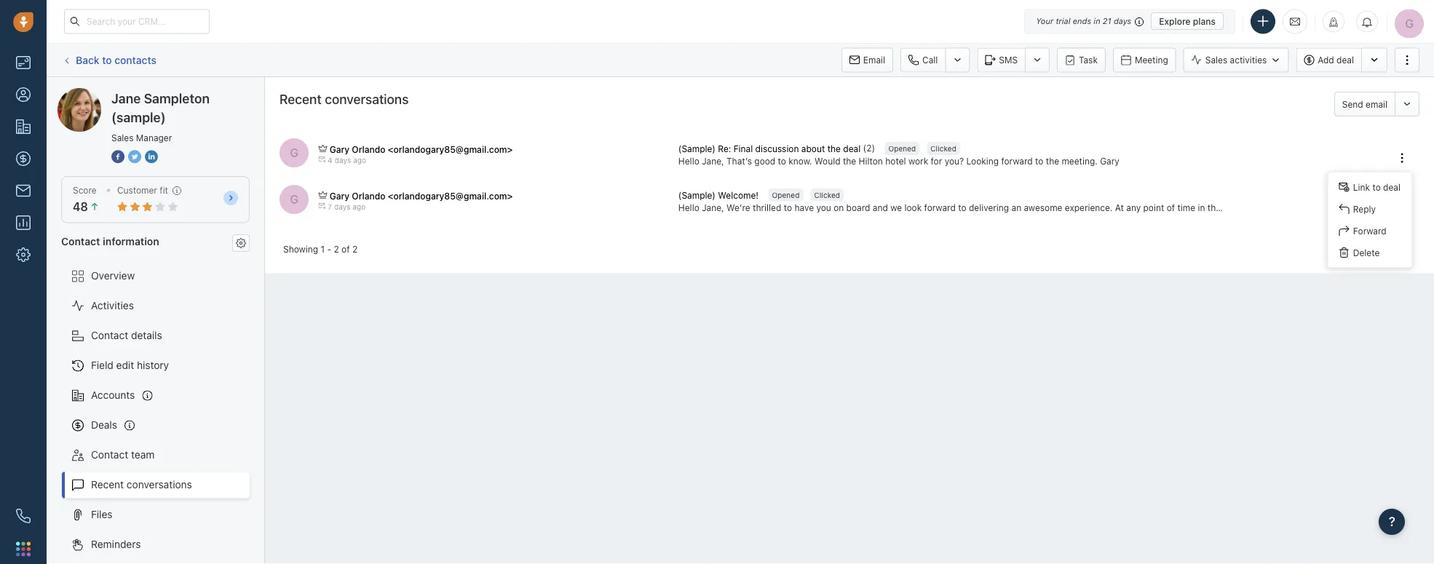 Task type: vqa. For each thing, say whether or not it's contained in the screenshot.
bottom deal
yes



Task type: describe. For each thing, give the bounding box(es) containing it.
activities
[[91, 300, 134, 312]]

2 horizontal spatial the
[[1047, 156, 1060, 166]]

meeting.
[[1062, 156, 1098, 166]]

hello
[[679, 156, 700, 166]]

ago for (sample) re: final discussion about the deal
[[353, 156, 366, 165]]

(sample) for (sample) re: final discussion about the deal (2)
[[679, 144, 716, 154]]

twitter circled image
[[128, 149, 141, 164]]

<orlandogary85@gmail.com> for (sample) welcome!
[[388, 191, 513, 201]]

0 horizontal spatial recent
[[91, 479, 124, 491]]

forward
[[1002, 156, 1033, 166]]

sales for sales manager
[[111, 133, 134, 143]]

overview
[[91, 270, 135, 282]]

add deal button
[[1297, 48, 1362, 72]]

fit
[[160, 185, 168, 196]]

delete
[[1354, 248, 1381, 258]]

days for (sample) welcome!
[[334, 203, 351, 211]]

phone element
[[9, 502, 38, 531]]

(2)
[[864, 143, 876, 153]]

Search your CRM... text field
[[64, 9, 210, 34]]

to right forward
[[1036, 156, 1044, 166]]

contact details
[[91, 330, 162, 342]]

looking
[[967, 156, 999, 166]]

outgoing image
[[319, 203, 326, 210]]

1 vertical spatial gary
[[1101, 156, 1120, 166]]

outgoing image
[[319, 156, 326, 163]]

field
[[91, 360, 114, 372]]

final
[[734, 144, 753, 154]]

linkedin circled image
[[145, 149, 158, 164]]

history
[[137, 360, 169, 372]]

reminders
[[91, 539, 141, 551]]

email image
[[1291, 16, 1301, 28]]

contact information
[[61, 235, 159, 247]]

of
[[342, 244, 350, 254]]

21
[[1103, 16, 1112, 26]]

plans
[[1194, 16, 1216, 26]]

explore plans link
[[1152, 12, 1224, 30]]

score
[[73, 185, 97, 196]]

meeting
[[1136, 55, 1169, 65]]

(sample) inside the jane sampleton (sample)
[[111, 109, 166, 125]]

1 horizontal spatial recent
[[280, 91, 322, 107]]

48
[[73, 200, 88, 214]]

jane sampleton (sample) up manager
[[111, 90, 210, 125]]

ago for (sample) welcome!
[[353, 203, 366, 211]]

link
[[1354, 182, 1371, 192]]

contact team
[[91, 449, 155, 461]]

sales manager
[[111, 133, 172, 143]]

contact for contact information
[[61, 235, 100, 247]]

2 2 from the left
[[352, 244, 358, 254]]

(sample) welcome! link
[[679, 189, 762, 202]]

back to contacts
[[76, 54, 157, 66]]

re:
[[718, 144, 732, 154]]

call button
[[901, 48, 946, 72]]

send email
[[1343, 99, 1388, 109]]

email
[[1367, 99, 1388, 109]]

accounts
[[91, 389, 135, 401]]

7 days ago
[[328, 203, 366, 211]]

meeting button
[[1114, 48, 1177, 72]]

gary orlando <orlandogary85@gmail.com> for (sample) welcome!
[[330, 191, 513, 201]]

0 vertical spatial (sample)
[[165, 88, 206, 100]]

1 vertical spatial clicked
[[815, 191, 841, 199]]

email button
[[842, 48, 894, 72]]

jane sampleton (sample) down contacts
[[87, 88, 206, 100]]

showing 1 - 2 of 2
[[283, 244, 358, 254]]

sms button
[[978, 48, 1026, 72]]

good
[[755, 156, 776, 166]]

0 vertical spatial clicked
[[931, 144, 957, 152]]

would
[[815, 156, 841, 166]]

orlando for (sample) welcome!
[[352, 191, 386, 201]]

2 horizontal spatial deal
[[1384, 182, 1401, 192]]

freshworks switcher image
[[16, 542, 31, 557]]

the inside (sample) re: final discussion about the deal (2)
[[828, 144, 841, 154]]

back
[[76, 54, 99, 66]]

call
[[923, 55, 938, 65]]

phone image
[[16, 509, 31, 524]]

field edit history
[[91, 360, 169, 372]]

jane,
[[702, 156, 725, 166]]

add
[[1319, 55, 1335, 65]]

(sample) welcome! button
[[679, 189, 762, 202]]

ends
[[1073, 16, 1092, 26]]

0 vertical spatial conversations
[[325, 91, 409, 107]]

contacts
[[115, 54, 157, 66]]

(sample) re: final discussion about the deal button
[[679, 142, 864, 155]]

send
[[1343, 99, 1364, 109]]

to right back
[[102, 54, 112, 66]]

in
[[1094, 16, 1101, 26]]

details
[[131, 330, 162, 342]]

customer fit
[[117, 185, 168, 196]]

4
[[328, 156, 333, 165]]

call link
[[901, 48, 946, 72]]

explore
[[1160, 16, 1191, 26]]

1 horizontal spatial the
[[843, 156, 857, 166]]

1
[[321, 244, 325, 254]]

hotel
[[886, 156, 907, 166]]

showing
[[283, 244, 318, 254]]

files
[[91, 509, 113, 521]]

manager
[[136, 133, 172, 143]]

(sample) welcome!
[[679, 190, 759, 200]]

your
[[1037, 16, 1054, 26]]

activities
[[1231, 55, 1268, 65]]

orlando for (sample) re: final discussion about the deal
[[352, 144, 386, 154]]



Task type: locate. For each thing, give the bounding box(es) containing it.
0 vertical spatial gary
[[330, 144, 350, 154]]

deal inside (sample) re: final discussion about the deal (2)
[[844, 144, 861, 154]]

that's
[[727, 156, 752, 166]]

jane down contacts
[[111, 90, 141, 106]]

1 vertical spatial (sample)
[[111, 109, 166, 125]]

add deal
[[1319, 55, 1355, 65]]

0 vertical spatial deal
[[1337, 55, 1355, 65]]

(sample) inside (sample) re: final discussion about the deal (2)
[[679, 144, 716, 154]]

(sample) re: final discussion about the deal link
[[679, 142, 864, 155]]

the left hilton
[[843, 156, 857, 166]]

opened
[[889, 144, 917, 152], [772, 191, 800, 199]]

gary for (sample) re: final discussion about the deal
[[330, 144, 350, 154]]

1 vertical spatial days
[[335, 156, 351, 165]]

(sample) for (sample) welcome!
[[679, 190, 716, 200]]

orlando up 7 days ago
[[352, 191, 386, 201]]

(sample) re: final discussion about the deal (2)
[[679, 143, 876, 154]]

1 horizontal spatial 2
[[352, 244, 358, 254]]

sampleton down contacts
[[112, 88, 162, 100]]

(sample)
[[165, 88, 206, 100], [111, 109, 166, 125]]

conversations up "4 days ago"
[[325, 91, 409, 107]]

contact down 48
[[61, 235, 100, 247]]

ago right 4
[[353, 156, 366, 165]]

recent up files
[[91, 479, 124, 491]]

task
[[1080, 55, 1098, 65]]

jane sampleton (sample)
[[87, 88, 206, 100], [111, 90, 210, 125]]

clicked down would
[[815, 191, 841, 199]]

facebook circled image
[[111, 149, 125, 164]]

0 horizontal spatial jane
[[87, 88, 109, 100]]

explore plans
[[1160, 16, 1216, 26]]

2 right -
[[334, 244, 339, 254]]

clicked up for
[[931, 144, 957, 152]]

recent up outgoing icon at top left
[[280, 91, 322, 107]]

0 vertical spatial gary orlando <orlandogary85@gmail.com>
[[330, 144, 513, 154]]

1 vertical spatial opened
[[772, 191, 800, 199]]

customer
[[117, 185, 157, 196]]

1 vertical spatial gary orlando <orlandogary85@gmail.com>
[[330, 191, 513, 201]]

hilton
[[859, 156, 883, 166]]

0 vertical spatial (sample)
[[679, 144, 716, 154]]

days right 4
[[335, 156, 351, 165]]

1 horizontal spatial deal
[[1337, 55, 1355, 65]]

to down discussion
[[778, 156, 787, 166]]

1 vertical spatial sales
[[111, 133, 134, 143]]

gary up "4 days ago"
[[330, 144, 350, 154]]

(sample) down hello
[[679, 190, 716, 200]]

edit
[[116, 360, 134, 372]]

0 horizontal spatial recent conversations
[[91, 479, 192, 491]]

1 vertical spatial (sample)
[[679, 190, 716, 200]]

1 vertical spatial recent conversations
[[91, 479, 192, 491]]

the
[[828, 144, 841, 154], [843, 156, 857, 166], [1047, 156, 1060, 166]]

deal inside add deal button
[[1337, 55, 1355, 65]]

deal right add
[[1337, 55, 1355, 65]]

7
[[328, 203, 332, 211]]

<orlandogary85@gmail.com> for (sample) re: final discussion about the deal
[[388, 144, 513, 154]]

1 vertical spatial contact
[[91, 330, 128, 342]]

2 vertical spatial deal
[[1384, 182, 1401, 192]]

0 vertical spatial opened
[[889, 144, 917, 152]]

deal
[[1337, 55, 1355, 65], [844, 144, 861, 154], [1384, 182, 1401, 192]]

opened up hello jane, that's good to know. would the hilton hotel work for you? looking forward to the meeting. gary
[[889, 144, 917, 152]]

0 horizontal spatial clicked
[[815, 191, 841, 199]]

the up would
[[828, 144, 841, 154]]

to right link
[[1373, 182, 1382, 192]]

about
[[802, 144, 826, 154]]

forward
[[1354, 226, 1387, 236]]

days right 7
[[334, 203, 351, 211]]

orlando up "4 days ago"
[[352, 144, 386, 154]]

you?
[[945, 156, 965, 166]]

welcome!
[[718, 190, 759, 200]]

the left meeting.
[[1047, 156, 1060, 166]]

0 horizontal spatial deal
[[844, 144, 861, 154]]

2 <orlandogary85@gmail.com> from the top
[[388, 191, 513, 201]]

2 (sample) from the top
[[679, 190, 716, 200]]

2
[[334, 244, 339, 254], [352, 244, 358, 254]]

0 vertical spatial recent
[[280, 91, 322, 107]]

gary up 7 days ago
[[330, 191, 350, 201]]

-
[[327, 244, 332, 254]]

48 button
[[73, 200, 100, 214]]

gary
[[330, 144, 350, 154], [1101, 156, 1120, 166], [330, 191, 350, 201]]

conversations
[[325, 91, 409, 107], [127, 479, 192, 491]]

1 vertical spatial recent
[[91, 479, 124, 491]]

<orlandogary85@gmail.com>
[[388, 144, 513, 154], [388, 191, 513, 201]]

0 vertical spatial orlando
[[352, 144, 386, 154]]

opened down know.
[[772, 191, 800, 199]]

1 horizontal spatial clicked
[[931, 144, 957, 152]]

contact
[[61, 235, 100, 247], [91, 330, 128, 342], [91, 449, 128, 461]]

0 horizontal spatial sales
[[111, 133, 134, 143]]

1 <orlandogary85@gmail.com> from the top
[[388, 144, 513, 154]]

sales up 'facebook circled' image
[[111, 133, 134, 143]]

jane
[[87, 88, 109, 100], [111, 90, 141, 106]]

contact down activities
[[91, 330, 128, 342]]

1 vertical spatial orlando
[[352, 191, 386, 201]]

1 horizontal spatial recent conversations
[[280, 91, 409, 107]]

(sample) inside button
[[679, 190, 716, 200]]

0 vertical spatial sales
[[1206, 55, 1228, 65]]

0 horizontal spatial conversations
[[127, 479, 192, 491]]

for
[[931, 156, 943, 166]]

1 vertical spatial conversations
[[127, 479, 192, 491]]

4 days ago
[[328, 156, 366, 165]]

2 right of
[[352, 244, 358, 254]]

recent conversations up "4 days ago"
[[280, 91, 409, 107]]

(sample) up sales manager
[[111, 109, 166, 125]]

1 2 from the left
[[334, 244, 339, 254]]

0 horizontal spatial the
[[828, 144, 841, 154]]

(sample) up manager
[[165, 88, 206, 100]]

email
[[864, 55, 886, 65]]

2 gary orlando <orlandogary85@gmail.com> from the top
[[330, 191, 513, 201]]

1 vertical spatial ago
[[353, 203, 366, 211]]

0 vertical spatial ago
[[353, 156, 366, 165]]

sampleton inside the jane sampleton (sample)
[[144, 90, 210, 106]]

gary right meeting.
[[1101, 156, 1120, 166]]

0 vertical spatial recent conversations
[[280, 91, 409, 107]]

task button
[[1058, 48, 1106, 72]]

information
[[103, 235, 159, 247]]

0 vertical spatial contact
[[61, 235, 100, 247]]

trial
[[1056, 16, 1071, 26]]

recent conversations
[[280, 91, 409, 107], [91, 479, 192, 491]]

0 horizontal spatial 2
[[334, 244, 339, 254]]

deals
[[91, 419, 117, 431]]

sales left activities
[[1206, 55, 1228, 65]]

sampleton up manager
[[144, 90, 210, 106]]

contact down deals
[[91, 449, 128, 461]]

link to deal
[[1354, 182, 1401, 192]]

days for (sample) re: final discussion about the deal
[[335, 156, 351, 165]]

contact for contact team
[[91, 449, 128, 461]]

ago
[[353, 156, 366, 165], [353, 203, 366, 211]]

2 vertical spatial days
[[334, 203, 351, 211]]

recent
[[280, 91, 322, 107], [91, 479, 124, 491]]

sms
[[1000, 55, 1018, 65]]

1 horizontal spatial sales
[[1206, 55, 1228, 65]]

sales
[[1206, 55, 1228, 65], [111, 133, 134, 143]]

know.
[[789, 156, 813, 166]]

jane down back
[[87, 88, 109, 100]]

(sample) up hello
[[679, 144, 716, 154]]

1 (sample) from the top
[[679, 144, 716, 154]]

(sample)
[[679, 144, 716, 154], [679, 190, 716, 200]]

team
[[131, 449, 155, 461]]

gary for (sample) welcome!
[[330, 191, 350, 201]]

days right 21
[[1114, 16, 1132, 26]]

deal right link
[[1384, 182, 1401, 192]]

back to contacts link
[[61, 49, 157, 72]]

0 vertical spatial days
[[1114, 16, 1132, 26]]

send email button
[[1335, 92, 1396, 117]]

conversations down team
[[127, 479, 192, 491]]

1 vertical spatial <orlandogary85@gmail.com>
[[388, 191, 513, 201]]

sales for sales activities
[[1206, 55, 1228, 65]]

discussion
[[756, 144, 799, 154]]

hello jane, that's good to know. would the hilton hotel work for you? looking forward to the meeting. gary
[[679, 156, 1120, 166]]

gary orlando <orlandogary85@gmail.com>
[[330, 144, 513, 154], [330, 191, 513, 201]]

clicked
[[931, 144, 957, 152], [815, 191, 841, 199]]

your trial ends in 21 days
[[1037, 16, 1132, 26]]

2 vertical spatial gary
[[330, 191, 350, 201]]

deal left (2)
[[844, 144, 861, 154]]

contact for contact details
[[91, 330, 128, 342]]

work
[[909, 156, 929, 166]]

reply
[[1354, 204, 1377, 214]]

jane inside the jane sampleton (sample)
[[111, 90, 141, 106]]

0 vertical spatial <orlandogary85@gmail.com>
[[388, 144, 513, 154]]

0 horizontal spatial opened
[[772, 191, 800, 199]]

sales activities
[[1206, 55, 1268, 65]]

1 horizontal spatial conversations
[[325, 91, 409, 107]]

1 orlando from the top
[[352, 144, 386, 154]]

1 vertical spatial deal
[[844, 144, 861, 154]]

2 orlando from the top
[[352, 191, 386, 201]]

2 vertical spatial contact
[[91, 449, 128, 461]]

orlando
[[352, 144, 386, 154], [352, 191, 386, 201]]

recent conversations down team
[[91, 479, 192, 491]]

1 horizontal spatial opened
[[889, 144, 917, 152]]

gary orlando <orlandogary85@gmail.com> for (sample) re: final discussion about the deal
[[330, 144, 513, 154]]

mng settings image
[[236, 238, 246, 248]]

ago right 7
[[353, 203, 366, 211]]

1 horizontal spatial jane
[[111, 90, 141, 106]]

1 gary orlando <orlandogary85@gmail.com> from the top
[[330, 144, 513, 154]]

days
[[1114, 16, 1132, 26], [335, 156, 351, 165], [334, 203, 351, 211]]



